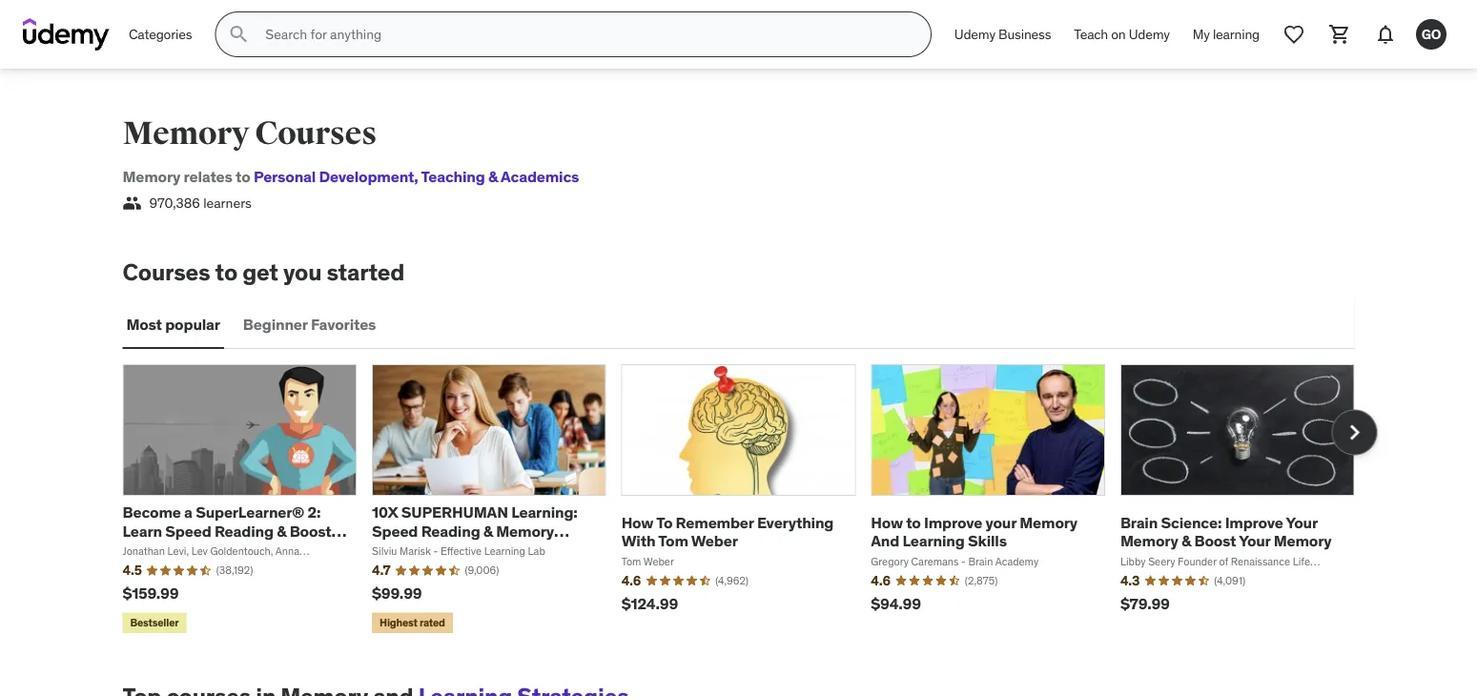 Task type: locate. For each thing, give the bounding box(es) containing it.
brain
[[1121, 513, 1158, 533]]

1 horizontal spatial improve
[[1226, 513, 1284, 533]]

learners
[[203, 195, 252, 212]]

teach on udemy
[[1075, 25, 1170, 43]]

0 horizontal spatial courses
[[123, 258, 210, 286]]

how to remember everything with tom weber
[[622, 513, 834, 551]]

superhuman
[[401, 503, 508, 522]]

improve for your
[[1226, 513, 1284, 533]]

get
[[243, 258, 278, 286]]

a
[[184, 503, 193, 522]]

1 horizontal spatial udemy
[[1129, 25, 1170, 43]]

academics
[[501, 167, 579, 187]]

to left get
[[215, 258, 238, 286]]

how to improve your memory and learning skills
[[871, 513, 1078, 551]]

0 vertical spatial courses
[[255, 114, 377, 153]]

1 horizontal spatial reading
[[421, 521, 480, 541]]

1 horizontal spatial speed
[[372, 521, 418, 541]]

to inside how to improve your memory and learning skills
[[907, 513, 921, 533]]

udemy business
[[955, 25, 1052, 43]]

970,386
[[149, 195, 200, 212]]

1 speed from the left
[[165, 521, 211, 541]]

udemy inside udemy business link
[[955, 25, 996, 43]]

udemy image
[[23, 18, 110, 51]]

reading inside become a superlearner® 2: learn speed reading & boost memory
[[215, 521, 274, 541]]

improve right science:
[[1226, 513, 1284, 533]]

memory inside how to improve your memory and learning skills
[[1020, 513, 1078, 533]]

1 horizontal spatial boost
[[1195, 531, 1237, 551]]

how left to
[[622, 513, 654, 533]]

become a superlearner® 2: learn speed reading & boost memory link
[[123, 503, 347, 559]]

reading
[[215, 521, 274, 541], [421, 521, 480, 541]]

1 vertical spatial courses
[[123, 258, 210, 286]]

skills
[[968, 531, 1007, 551]]

reading right 10x on the left bottom of page
[[421, 521, 480, 541]]

improve inside 'brain science: improve your memory & boost your memory'
[[1226, 513, 1284, 533]]

2 reading from the left
[[421, 521, 480, 541]]

wishlist image
[[1283, 23, 1306, 46]]

reading right a
[[215, 521, 274, 541]]

brain science: improve your memory & boost your memory
[[1121, 513, 1332, 551]]

improve for skills
[[925, 513, 983, 533]]

0 horizontal spatial your
[[1239, 531, 1271, 551]]

1 improve from the left
[[925, 513, 983, 533]]

your
[[1286, 513, 1318, 533], [1239, 531, 1271, 551]]

beginner favorites button
[[239, 301, 380, 347]]

0 horizontal spatial how
[[622, 513, 654, 533]]

courses up personal development link
[[255, 114, 377, 153]]

booster
[[372, 540, 428, 559]]

to for courses
[[215, 258, 238, 286]]

how
[[622, 513, 654, 533], [871, 513, 903, 533]]

970,386 learners
[[149, 195, 252, 212]]

0 horizontal spatial boost
[[290, 521, 332, 541]]

&
[[488, 167, 498, 187], [277, 521, 286, 541], [484, 521, 493, 541], [1182, 531, 1192, 551]]

learning:
[[511, 503, 578, 522]]

shopping cart with 0 items image
[[1329, 23, 1352, 46]]

0 horizontal spatial improve
[[925, 513, 983, 533]]

you
[[283, 258, 322, 286]]

1 reading from the left
[[215, 521, 274, 541]]

become
[[123, 503, 181, 522]]

2 how from the left
[[871, 513, 903, 533]]

memory
[[123, 114, 249, 153], [123, 167, 181, 187], [1020, 513, 1078, 533], [496, 521, 554, 541], [1121, 531, 1179, 551], [1274, 531, 1332, 551], [123, 540, 181, 559]]

boost right brain
[[1195, 531, 1237, 551]]

10x
[[372, 503, 398, 522]]

teach on udemy link
[[1063, 11, 1182, 57]]

categories
[[129, 25, 192, 43]]

1 vertical spatial to
[[215, 258, 238, 286]]

courses up the most popular
[[123, 258, 210, 286]]

2 vertical spatial to
[[907, 513, 921, 533]]

boost left 10x on the left bottom of page
[[290, 521, 332, 541]]

most popular button
[[123, 301, 224, 347]]

to right and
[[907, 513, 921, 533]]

small image
[[123, 194, 142, 213]]

go
[[1422, 25, 1442, 43]]

udemy left business on the top right
[[955, 25, 996, 43]]

memory courses
[[123, 114, 377, 153]]

memory inside 10x superhuman learning: speed reading & memory booster
[[496, 521, 554, 541]]

1 how from the left
[[622, 513, 654, 533]]

how to improve your memory and learning skills link
[[871, 513, 1078, 551]]

personal
[[254, 167, 316, 187]]

0 horizontal spatial speed
[[165, 521, 211, 541]]

most
[[126, 314, 162, 334]]

boost
[[290, 521, 332, 541], [1195, 531, 1237, 551]]

1 horizontal spatial your
[[1286, 513, 1318, 533]]

speed
[[165, 521, 211, 541], [372, 521, 418, 541]]

0 horizontal spatial udemy
[[955, 25, 996, 43]]

1 horizontal spatial courses
[[255, 114, 377, 153]]

courses
[[255, 114, 377, 153], [123, 258, 210, 286]]

2 improve from the left
[[1226, 513, 1284, 533]]

my learning link
[[1182, 11, 1272, 57]]

personal development link
[[254, 167, 414, 187]]

2 udemy from the left
[[1129, 25, 1170, 43]]

how inside how to improve your memory and learning skills
[[871, 513, 903, 533]]

1 horizontal spatial how
[[871, 513, 903, 533]]

udemy
[[955, 25, 996, 43], [1129, 25, 1170, 43]]

to
[[236, 167, 250, 187], [215, 258, 238, 286], [907, 513, 921, 533]]

0 horizontal spatial reading
[[215, 521, 274, 541]]

10x superhuman learning: speed reading & memory booster link
[[372, 503, 578, 559]]

courses to get you started
[[123, 258, 405, 286]]

& left learning:
[[484, 521, 493, 541]]

how inside how to remember everything with tom weber
[[622, 513, 654, 533]]

submit search image
[[227, 23, 250, 46]]

improve
[[925, 513, 983, 533], [1226, 513, 1284, 533]]

teaching
[[421, 167, 485, 187]]

carousel element
[[123, 364, 1378, 637]]

how right everything
[[871, 513, 903, 533]]

relates
[[184, 167, 232, 187]]

how for how to improve your memory and learning skills
[[871, 513, 903, 533]]

beginner
[[243, 314, 308, 334]]

your
[[986, 513, 1017, 533]]

2 speed from the left
[[372, 521, 418, 541]]

1 udemy from the left
[[955, 25, 996, 43]]

& left 2:
[[277, 521, 286, 541]]

udemy business link
[[943, 11, 1063, 57]]

& right brain
[[1182, 531, 1192, 551]]

superlearner®
[[196, 503, 304, 522]]

improve left your
[[925, 513, 983, 533]]

to up learners
[[236, 167, 250, 187]]

improve inside how to improve your memory and learning skills
[[925, 513, 983, 533]]

udemy right on
[[1129, 25, 1170, 43]]



Task type: vqa. For each thing, say whether or not it's contained in the screenshot.
Begin? at the right
no



Task type: describe. For each thing, give the bounding box(es) containing it.
10x superhuman learning: speed reading & memory booster
[[372, 503, 578, 559]]

beginner favorites
[[243, 314, 376, 334]]

& inside 10x superhuman learning: speed reading & memory booster
[[484, 521, 493, 541]]

reading inside 10x superhuman learning: speed reading & memory booster
[[421, 521, 480, 541]]

next image
[[1340, 417, 1370, 448]]

tom
[[659, 531, 689, 551]]

to
[[657, 513, 673, 533]]

and
[[871, 531, 900, 551]]

memory inside become a superlearner® 2: learn speed reading & boost memory
[[123, 540, 181, 559]]

categories button
[[117, 11, 204, 57]]

my learning
[[1193, 25, 1260, 43]]

go link
[[1409, 11, 1455, 57]]

business
[[999, 25, 1052, 43]]

udemy inside teach on udemy "link"
[[1129, 25, 1170, 43]]

brain science: improve your memory & boost your memory link
[[1121, 513, 1332, 551]]

popular
[[165, 314, 220, 334]]

remember
[[676, 513, 754, 533]]

favorites
[[311, 314, 376, 334]]

teaching & academics link
[[414, 167, 579, 187]]

learn
[[123, 521, 162, 541]]

weber
[[692, 531, 738, 551]]

boost inside become a superlearner® 2: learn speed reading & boost memory
[[290, 521, 332, 541]]

teach
[[1075, 25, 1109, 43]]

learning
[[1213, 25, 1260, 43]]

memory relates to personal development teaching & academics
[[123, 167, 579, 187]]

& inside 'brain science: improve your memory & boost your memory'
[[1182, 531, 1192, 551]]

become a superlearner® 2: learn speed reading & boost memory
[[123, 503, 332, 559]]

& inside become a superlearner® 2: learn speed reading & boost memory
[[277, 521, 286, 541]]

0 vertical spatial to
[[236, 167, 250, 187]]

everything
[[757, 513, 834, 533]]

started
[[327, 258, 405, 286]]

most popular
[[126, 314, 220, 334]]

learning
[[903, 531, 965, 551]]

2:
[[308, 503, 321, 522]]

science:
[[1162, 513, 1222, 533]]

how for how to remember everything with tom weber
[[622, 513, 654, 533]]

Search for anything text field
[[262, 18, 908, 51]]

how to remember everything with tom weber link
[[622, 513, 834, 551]]

speed inside 10x superhuman learning: speed reading & memory booster
[[372, 521, 418, 541]]

& right the teaching
[[488, 167, 498, 187]]

speed inside become a superlearner® 2: learn speed reading & boost memory
[[165, 521, 211, 541]]

with
[[622, 531, 656, 551]]

development
[[319, 167, 414, 187]]

my
[[1193, 25, 1210, 43]]

on
[[1112, 25, 1126, 43]]

to for how
[[907, 513, 921, 533]]

notifications image
[[1375, 23, 1398, 46]]

boost inside 'brain science: improve your memory & boost your memory'
[[1195, 531, 1237, 551]]



